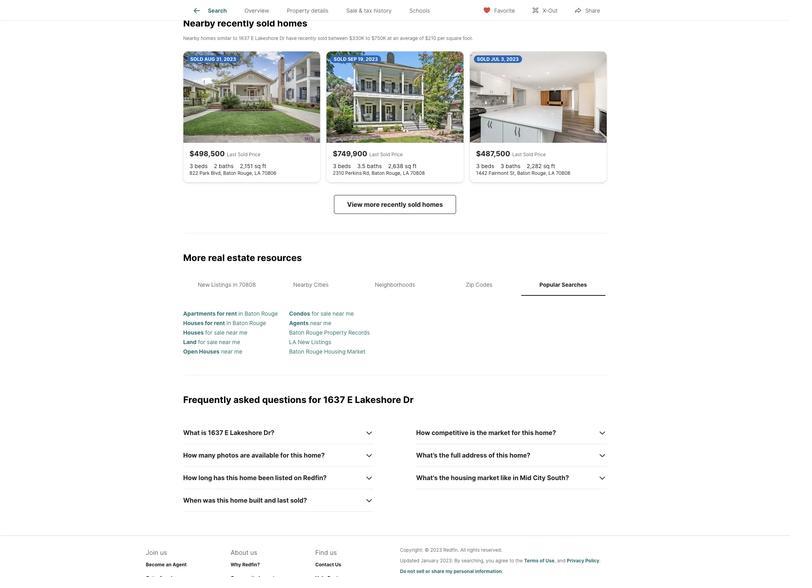 Task type: describe. For each thing, give the bounding box(es) containing it.
3.5 baths
[[358, 163, 382, 169]]

fairmont
[[489, 170, 509, 176]]

0 vertical spatial sold
[[256, 18, 275, 29]]

la for $749,900
[[403, 170, 409, 176]]

nearby for nearby recently sold homes
[[183, 18, 215, 29]]

1637 inside dropdown button
[[208, 429, 223, 437]]

1637 for to
[[239, 35, 250, 41]]

competitive
[[432, 429, 469, 437]]

ft for $487,500
[[552, 163, 556, 169]]

70808 inside tab
[[239, 281, 256, 288]]

$749,900 last sold price
[[333, 150, 403, 158]]

2,638 sq ft
[[389, 163, 417, 169]]

by
[[455, 558, 461, 564]]

for right 'available'
[[281, 451, 289, 459]]

rouge down apartments for rent in baton rouge
[[250, 320, 266, 326]]

beds for $498,500
[[195, 163, 208, 169]]

searches
[[562, 281, 588, 288]]

in down apartments for rent in baton rouge
[[227, 320, 231, 326]]

how many photos are available for this home? button
[[183, 444, 374, 467]]

2023 right ©
[[431, 547, 442, 553]]

agent
[[173, 562, 187, 568]]

view more recently sold homes button
[[334, 195, 456, 214]]

favorite
[[495, 7, 515, 14]]

baton rouge housing market
[[289, 348, 366, 355]]

dr for to
[[280, 35, 285, 41]]

near down land for sale near me
[[221, 348, 233, 355]]

2,282
[[527, 163, 542, 169]]

out
[[549, 7, 558, 14]]

0 horizontal spatial recently
[[218, 18, 254, 29]]

sold?
[[291, 497, 307, 504]]

neighborhoods
[[375, 281, 416, 288]]

1 vertical spatial and
[[558, 558, 566, 564]]

sale for houses
[[214, 329, 225, 336]]

in up houses for rent in baton rouge
[[239, 310, 243, 317]]

sold for $749,900
[[334, 56, 347, 62]]

e for to
[[251, 35, 254, 41]]

have
[[286, 35, 297, 41]]

nearby cities tab
[[269, 275, 353, 294]]

2023:
[[440, 558, 454, 564]]

zip codes tab
[[438, 275, 522, 294]]

baton rouge property records
[[289, 329, 370, 336]]

condos
[[289, 310, 310, 317]]

sold for $498,500
[[238, 152, 248, 157]]

near for land for sale near me
[[219, 339, 231, 345]]

this right has at the bottom left
[[226, 474, 238, 482]]

me for houses for sale near me
[[240, 329, 248, 336]]

0 vertical spatial market
[[489, 429, 511, 437]]

1 horizontal spatial recently
[[298, 35, 317, 41]]

2023 for $498,500
[[224, 56, 236, 62]]

me for land for sale near me
[[232, 339, 240, 345]]

2310 perkins rd, baton rouge, la 70808
[[333, 170, 425, 176]]

70808 for $749,900
[[411, 170, 425, 176]]

estate
[[227, 252, 255, 263]]

nearby for nearby cities
[[294, 281, 313, 288]]

property inside tab
[[287, 7, 310, 14]]

land for sale near me
[[183, 339, 240, 345]]

what's the full address of this home?
[[417, 451, 531, 459]]

per
[[438, 35, 445, 41]]

recently inside view more recently sold homes button
[[381, 201, 407, 208]]

2023 for $749,900
[[366, 56, 378, 62]]

rights
[[468, 547, 480, 553]]

for right land
[[198, 339, 205, 345]]

3 beds for $487,500
[[477, 163, 495, 169]]

us for find us
[[330, 549, 337, 557]]

3 for $749,900
[[333, 163, 337, 169]]

1442
[[477, 170, 488, 176]]

is inside what is 1637 e lakeshore dr? dropdown button
[[201, 429, 207, 437]]

what's the housing market like in mid city south?
[[417, 474, 570, 482]]

searching,
[[462, 558, 485, 564]]

3.5
[[358, 163, 366, 169]]

what's the full address of this home? button
[[417, 444, 608, 467]]

this up on
[[291, 451, 303, 459]]

view more recently sold homes
[[347, 201, 443, 208]]

homes inside button
[[423, 201, 443, 208]]

1 vertical spatial redfin?
[[242, 562, 260, 568]]

more real estate resources heading
[[183, 252, 608, 273]]

blvd,
[[211, 170, 222, 176]]

or
[[426, 569, 431, 574]]

$330k
[[350, 35, 365, 41]]

baton up houses for rent in baton rouge
[[245, 310, 260, 317]]

full
[[451, 451, 461, 459]]

31,
[[216, 56, 223, 62]]

beds for $487,500
[[482, 163, 495, 169]]

copyright:
[[400, 547, 424, 553]]

ft for $498,500
[[262, 163, 267, 169]]

the inside what's the full address of this home? dropdown button
[[439, 451, 450, 459]]

the left terms
[[516, 558, 523, 564]]

overview
[[245, 7, 269, 14]]

policy
[[586, 558, 600, 564]]

foot.
[[463, 35, 474, 41]]

perkins
[[346, 170, 362, 176]]

2 horizontal spatial to
[[510, 558, 515, 564]]

redfin? inside dropdown button
[[303, 474, 327, 482]]

search
[[208, 7, 227, 14]]

la down agents
[[289, 339, 297, 345]]

this up what's the full address of this home? dropdown button
[[522, 429, 534, 437]]

baton down agents
[[289, 329, 305, 336]]

updated january 2023: by searching, you agree to the terms of use , and privacy policy .
[[400, 558, 601, 564]]

for up 'houses for sale near me'
[[205, 320, 213, 326]]

70806
[[262, 170, 277, 176]]

the inside what's the housing market like in mid city south? dropdown button
[[440, 474, 450, 482]]

19,
[[358, 56, 365, 62]]

land
[[183, 339, 197, 345]]

apartments
[[183, 310, 216, 317]]

become
[[146, 562, 165, 568]]

contact us
[[316, 562, 342, 568]]

sale & tax history tab
[[338, 1, 401, 20]]

and inside dropdown button
[[265, 497, 276, 504]]

1 vertical spatial property
[[324, 329, 347, 336]]

3 baths
[[501, 163, 521, 169]]

houses for houses for sale near me
[[183, 329, 204, 336]]

beds for $749,900
[[338, 163, 351, 169]]

1 vertical spatial listings
[[312, 339, 332, 345]]

home? for how many photos are available for this home?
[[304, 451, 325, 459]]

listings inside tab
[[211, 281, 232, 288]]

been
[[259, 474, 274, 482]]

baton down la new listings link
[[289, 348, 305, 355]]

why
[[231, 562, 241, 568]]

la for $487,500
[[549, 170, 555, 176]]

1 horizontal spatial to
[[366, 35, 371, 41]]

rent for apartments for rent
[[226, 310, 237, 317]]

in inside tab
[[233, 281, 238, 288]]

1 vertical spatial sold
[[318, 35, 327, 41]]

last
[[278, 497, 289, 504]]

822
[[190, 170, 198, 176]]

us for join us
[[160, 549, 167, 557]]

baton down the 3.5 baths
[[372, 170, 385, 176]]

like
[[501, 474, 512, 482]]

home inside dropdown button
[[240, 474, 257, 482]]

x-out
[[543, 7, 558, 14]]

for up agents near me
[[312, 310, 319, 317]]

popular searches tab
[[522, 275, 606, 294]]

1 horizontal spatial an
[[394, 35, 399, 41]]

reserved.
[[482, 547, 503, 553]]

0 horizontal spatial an
[[166, 562, 172, 568]]

how many photos are available for this home?
[[183, 451, 325, 459]]

photos
[[217, 451, 239, 459]]

last for $749,900
[[370, 152, 379, 157]]

sq for $749,900
[[405, 163, 411, 169]]

houses for sale near me
[[183, 329, 248, 336]]

lakeshore for to
[[255, 35, 279, 41]]

me for condos for sale near me
[[346, 310, 354, 317]]

baths for $487,500
[[506, 163, 521, 169]]

schools tab
[[401, 1, 439, 20]]

city
[[533, 474, 546, 482]]

3 for $498,500
[[190, 163, 193, 169]]

for right questions
[[309, 395, 321, 406]]

photo of 822 park blvd, baton rouge, la 70806 image
[[183, 51, 321, 143]]

what's the housing market like in mid city south? button
[[417, 467, 608, 489]]

about
[[231, 549, 249, 557]]

0 horizontal spatial to
[[233, 35, 238, 41]]

more real estate resources
[[183, 252, 302, 263]]

popular
[[540, 281, 561, 288]]

sold jul 3, 2023
[[477, 56, 519, 62]]

search link
[[192, 6, 227, 15]]

x-
[[543, 7, 549, 14]]

near for houses for sale near me
[[226, 329, 238, 336]]

how for how long has this home been listed on redfin?
[[183, 474, 197, 482]]

nearby cities
[[294, 281, 329, 288]]

when was this home built and last sold? button
[[183, 489, 374, 512]]

sold for $749,900
[[381, 152, 391, 157]]

dr for for
[[404, 395, 414, 406]]

2 vertical spatial houses
[[199, 348, 220, 355]]

join
[[146, 549, 158, 557]]

1 vertical spatial market
[[478, 474, 500, 482]]

2 vertical spatial of
[[540, 558, 545, 564]]

do
[[400, 569, 407, 574]]

is inside how competitive is the market for this home? dropdown button
[[470, 429, 476, 437]]

has
[[214, 474, 225, 482]]

how for how competitive is the market for this home?
[[417, 429, 431, 437]]



Task type: vqa. For each thing, say whether or not it's contained in the screenshot.
the bottom 2.59M
no



Task type: locate. For each thing, give the bounding box(es) containing it.
0 horizontal spatial listings
[[211, 281, 232, 288]]

e for for
[[348, 395, 353, 406]]

zip codes
[[466, 281, 493, 288]]

real
[[208, 252, 225, 263]]

1 vertical spatial how
[[183, 451, 197, 459]]

0 vertical spatial e
[[251, 35, 254, 41]]

to right similar
[[233, 35, 238, 41]]

0 horizontal spatial beds
[[195, 163, 208, 169]]

822 park blvd, baton rouge, la 70806
[[190, 170, 277, 176]]

baton down 2 baths
[[223, 170, 237, 176]]

recently right more
[[381, 201, 407, 208]]

4 3 from the left
[[501, 163, 505, 169]]

houses for rent in baton rouge
[[183, 320, 266, 326]]

records
[[349, 329, 370, 336]]

contact us button
[[316, 562, 342, 568]]

price for $487,500
[[535, 152, 546, 157]]

about us
[[231, 549, 258, 557]]

1 horizontal spatial homes
[[278, 18, 308, 29]]

in down the estate
[[233, 281, 238, 288]]

1 vertical spatial .
[[502, 569, 504, 574]]

rouge, down 2,151
[[238, 170, 253, 176]]

1 horizontal spatial sq
[[405, 163, 411, 169]]

3 up 1442
[[477, 163, 480, 169]]

this up like
[[497, 451, 509, 459]]

2 sold from the left
[[381, 152, 391, 157]]

listings
[[211, 281, 232, 288], [312, 339, 332, 345]]

1 horizontal spatial listings
[[312, 339, 332, 345]]

2 horizontal spatial rouge,
[[532, 170, 548, 176]]

2 horizontal spatial price
[[535, 152, 546, 157]]

price for $749,900
[[392, 152, 403, 157]]

1 vertical spatial an
[[166, 562, 172, 568]]

. right privacy
[[600, 558, 601, 564]]

nearby
[[183, 18, 215, 29], [183, 35, 200, 41], [294, 281, 313, 288]]

housing
[[324, 348, 346, 355]]

0 vertical spatial of
[[420, 35, 424, 41]]

home left been
[[240, 474, 257, 482]]

0 vertical spatial sale
[[321, 310, 331, 317]]

ft right 2,282
[[552, 163, 556, 169]]

neighborhoods tab
[[353, 275, 438, 294]]

ft right 2,638
[[413, 163, 417, 169]]

how for how many photos are available for this home?
[[183, 451, 197, 459]]

recently right have
[[298, 35, 317, 41]]

3 last from the left
[[513, 152, 522, 157]]

sold
[[256, 18, 275, 29], [318, 35, 327, 41], [408, 201, 421, 208]]

questions
[[262, 395, 307, 406]]

the up address
[[477, 429, 487, 437]]

rouge, for $487,500
[[532, 170, 548, 176]]

rent up houses for rent in baton rouge
[[226, 310, 237, 317]]

redfin? right on
[[303, 474, 327, 482]]

rouge, down 2,638
[[386, 170, 402, 176]]

baths for $749,900
[[367, 163, 382, 169]]

2 price from the left
[[392, 152, 403, 157]]

1 sq from the left
[[255, 163, 261, 169]]

this
[[522, 429, 534, 437], [291, 451, 303, 459], [497, 451, 509, 459], [226, 474, 238, 482], [217, 497, 229, 504]]

the left full at the bottom right of the page
[[439, 451, 450, 459]]

property details tab
[[278, 1, 338, 20]]

to
[[233, 35, 238, 41], [366, 35, 371, 41], [510, 558, 515, 564]]

rouge, for $498,500
[[238, 170, 253, 176]]

1 baths from the left
[[219, 163, 234, 169]]

2 rouge, from the left
[[386, 170, 402, 176]]

2 sq from the left
[[405, 163, 411, 169]]

price inside $487,500 last sold price
[[535, 152, 546, 157]]

$749,900
[[333, 150, 368, 158]]

0 horizontal spatial redfin?
[[242, 562, 260, 568]]

listed
[[275, 474, 293, 482]]

0 vertical spatial dr
[[280, 35, 285, 41]]

of inside dropdown button
[[489, 451, 495, 459]]

last for $487,500
[[513, 152, 522, 157]]

information
[[476, 569, 502, 574]]

rent for houses for rent
[[214, 320, 225, 326]]

sale for condos
[[321, 310, 331, 317]]

0 vertical spatial property
[[287, 7, 310, 14]]

tab list
[[183, 0, 446, 20], [183, 273, 608, 296]]

how long has this home been listed on redfin?
[[183, 474, 327, 482]]

3 up the 2310
[[333, 163, 337, 169]]

new inside tab
[[198, 281, 210, 288]]

the inside how competitive is the market for this home? dropdown button
[[477, 429, 487, 437]]

1 horizontal spatial sold
[[334, 56, 347, 62]]

how left long on the bottom left
[[183, 474, 197, 482]]

st,
[[510, 170, 516, 176]]

dr?
[[264, 429, 275, 437]]

last up the 3.5 baths
[[370, 152, 379, 157]]

new down agents
[[298, 339, 310, 345]]

2 horizontal spatial sold
[[408, 201, 421, 208]]

2,638
[[389, 163, 404, 169]]

0 horizontal spatial and
[[265, 497, 276, 504]]

sell
[[417, 569, 425, 574]]

rouge down la new listings link
[[306, 348, 323, 355]]

1 horizontal spatial new
[[298, 339, 310, 345]]

home left built
[[230, 497, 248, 504]]

property details
[[287, 7, 329, 14]]

rouge left condos
[[262, 310, 278, 317]]

was
[[203, 497, 216, 504]]

0 horizontal spatial sold
[[256, 18, 275, 29]]

1 vertical spatial homes
[[201, 35, 216, 41]]

1 horizontal spatial 1637
[[239, 35, 250, 41]]

0 horizontal spatial homes
[[201, 35, 216, 41]]

2 horizontal spatial 70808
[[557, 170, 571, 176]]

sale up the open houses near me
[[207, 339, 218, 345]]

for up what's the full address of this home? dropdown button
[[512, 429, 521, 437]]

la new listings
[[289, 339, 332, 345]]

how up what's
[[417, 429, 431, 437]]

sold left sep
[[334, 56, 347, 62]]

join us
[[146, 549, 167, 557]]

0 vertical spatial tab list
[[183, 0, 446, 20]]

redfin? down about us at the left of the page
[[242, 562, 260, 568]]

0 horizontal spatial dr
[[280, 35, 285, 41]]

photo of 1442 fairmont st, baton rouge, la 70808 image
[[470, 51, 607, 143]]

2 horizontal spatial 3 beds
[[477, 163, 495, 169]]

2 baths from the left
[[367, 163, 382, 169]]

rouge
[[262, 310, 278, 317], [250, 320, 266, 326], [306, 329, 323, 336], [306, 348, 323, 355]]

lakeshore for for
[[355, 395, 402, 406]]

1 horizontal spatial redfin?
[[303, 474, 327, 482]]

2 vertical spatial sold
[[408, 201, 421, 208]]

3 ft from the left
[[552, 163, 556, 169]]

2 vertical spatial e
[[225, 429, 229, 437]]

us for about us
[[251, 549, 258, 557]]

1 tab list from the top
[[183, 0, 446, 20]]

in right like
[[513, 474, 519, 482]]

0 vertical spatial nearby
[[183, 18, 215, 29]]

near down houses for rent in baton rouge
[[226, 329, 238, 336]]

1 vertical spatial home
[[230, 497, 248, 504]]

1442 fairmont st, baton rouge, la 70808
[[477, 170, 571, 176]]

of left the $210
[[420, 35, 424, 41]]

0 vertical spatial an
[[394, 35, 399, 41]]

last up 2 baths
[[227, 152, 237, 157]]

$210
[[426, 35, 437, 41]]

0 vertical spatial .
[[600, 558, 601, 564]]

listings up 'baton rouge housing market' link at the bottom
[[312, 339, 332, 345]]

sold left aug
[[191, 56, 203, 62]]

is right what
[[201, 429, 207, 437]]

1 horizontal spatial 70808
[[411, 170, 425, 176]]

sale for land
[[207, 339, 218, 345]]

3 sq from the left
[[544, 163, 550, 169]]

2 3 from the left
[[333, 163, 337, 169]]

1 horizontal spatial and
[[558, 558, 566, 564]]

apartments for rent in baton rouge
[[183, 310, 278, 317]]

0 horizontal spatial property
[[287, 7, 310, 14]]

3 beds from the left
[[482, 163, 495, 169]]

address
[[463, 451, 488, 459]]

0 horizontal spatial sq
[[255, 163, 261, 169]]

new listings in 70808 tab
[[185, 275, 269, 294]]

2
[[214, 163, 217, 169]]

price up 2,282 sq ft
[[535, 152, 546, 157]]

recently up similar
[[218, 18, 254, 29]]

on
[[294, 474, 302, 482]]

tax
[[364, 7, 373, 14]]

1 vertical spatial sale
[[214, 329, 225, 336]]

sold for $498,500
[[191, 56, 203, 62]]

2 horizontal spatial 1637
[[324, 395, 345, 406]]

1 horizontal spatial e
[[251, 35, 254, 41]]

home? for how competitive is the market for this home?
[[536, 429, 557, 437]]

1 beds from the left
[[195, 163, 208, 169]]

baton down apartments for rent in baton rouge
[[233, 320, 248, 326]]

why redfin?
[[231, 562, 260, 568]]

favorite button
[[477, 2, 522, 18]]

sq right 2,638
[[405, 163, 411, 169]]

2,151
[[240, 163, 253, 169]]

long
[[199, 474, 212, 482]]

1 price from the left
[[249, 152, 261, 157]]

1637 for for
[[324, 395, 345, 406]]

2 3 beds from the left
[[333, 163, 351, 169]]

2 horizontal spatial beds
[[482, 163, 495, 169]]

baton right st,
[[518, 170, 531, 176]]

in inside dropdown button
[[513, 474, 519, 482]]

0 vertical spatial lakeshore
[[255, 35, 279, 41]]

rent
[[226, 310, 237, 317], [214, 320, 225, 326]]

is
[[201, 429, 207, 437], [470, 429, 476, 437]]

how competitive is the market for this home?
[[417, 429, 557, 437]]

new down more
[[198, 281, 210, 288]]

1 rouge, from the left
[[238, 170, 253, 176]]

2 vertical spatial homes
[[423, 201, 443, 208]]

3 rouge, from the left
[[532, 170, 548, 176]]

1 horizontal spatial property
[[324, 329, 347, 336]]

2 is from the left
[[470, 429, 476, 437]]

3 sold from the left
[[477, 56, 490, 62]]

lakeshore inside what is 1637 e lakeshore dr? dropdown button
[[230, 429, 262, 437]]

price for $498,500
[[249, 152, 261, 157]]

3 us from the left
[[330, 549, 337, 557]]

2 horizontal spatial sold
[[477, 56, 490, 62]]

0 horizontal spatial rent
[[214, 320, 225, 326]]

home inside dropdown button
[[230, 497, 248, 504]]

why redfin? button
[[231, 562, 260, 568]]

70808
[[411, 170, 425, 176], [557, 170, 571, 176], [239, 281, 256, 288]]

sold up 2,282
[[524, 152, 534, 157]]

1 horizontal spatial 3 beds
[[333, 163, 351, 169]]

details
[[311, 7, 329, 14]]

1 3 beds from the left
[[190, 163, 208, 169]]

last for $498,500
[[227, 152, 237, 157]]

2 horizontal spatial us
[[330, 549, 337, 557]]

1 ft from the left
[[262, 163, 267, 169]]

3 3 from the left
[[477, 163, 480, 169]]

0 horizontal spatial rouge,
[[238, 170, 253, 176]]

2 horizontal spatial sq
[[544, 163, 550, 169]]

and right , at the bottom right of page
[[558, 558, 566, 564]]

property left details
[[287, 7, 310, 14]]

price inside $749,900 last sold price
[[392, 152, 403, 157]]

of right address
[[489, 451, 495, 459]]

3 for $487,500
[[477, 163, 480, 169]]

3 3 beds from the left
[[477, 163, 495, 169]]

last inside $487,500 last sold price
[[513, 152, 522, 157]]

rd,
[[363, 170, 371, 176]]

houses up land
[[183, 329, 204, 336]]

e inside dropdown button
[[225, 429, 229, 437]]

sold inside button
[[408, 201, 421, 208]]

market
[[347, 348, 366, 355]]

3 beds up the 2310
[[333, 163, 351, 169]]

sale down houses for rent in baton rouge
[[214, 329, 225, 336]]

near for condos for sale near me
[[333, 310, 345, 317]]

us right about
[[251, 549, 258, 557]]

history
[[374, 7, 392, 14]]

price up 2,638
[[392, 152, 403, 157]]

beds up the 2310
[[338, 163, 351, 169]]

sold up 2,638
[[381, 152, 391, 157]]

us
[[335, 562, 342, 568]]

0 horizontal spatial baths
[[219, 163, 234, 169]]

1 us from the left
[[160, 549, 167, 557]]

price inside $498,500 last sold price
[[249, 152, 261, 157]]

baths up 2310 perkins rd, baton rouge, la 70808
[[367, 163, 382, 169]]

to left the $750k on the left top
[[366, 35, 371, 41]]

share
[[432, 569, 445, 574]]

la for $498,500
[[255, 170, 261, 176]]

2 horizontal spatial e
[[348, 395, 353, 406]]

last inside $498,500 last sold price
[[227, 152, 237, 157]]

sold
[[238, 152, 248, 157], [381, 152, 391, 157], [524, 152, 534, 157]]

rouge, for $749,900
[[386, 170, 402, 176]]

2 vertical spatial recently
[[381, 201, 407, 208]]

x-out button
[[525, 2, 565, 18]]

near down condos for sale near me
[[310, 320, 322, 326]]

0 horizontal spatial is
[[201, 429, 207, 437]]

1 horizontal spatial rent
[[226, 310, 237, 317]]

1 horizontal spatial price
[[392, 152, 403, 157]]

agents
[[289, 320, 309, 326]]

3 beds up 822
[[190, 163, 208, 169]]

0 horizontal spatial home?
[[304, 451, 325, 459]]

houses for houses for rent in baton rouge
[[183, 320, 204, 326]]

rent up 'houses for sale near me'
[[214, 320, 225, 326]]

houses down apartments
[[183, 320, 204, 326]]

la new listings link
[[289, 339, 332, 345]]

how left 'many'
[[183, 451, 197, 459]]

0 horizontal spatial us
[[160, 549, 167, 557]]

2023 right 3,
[[507, 56, 519, 62]]

tab list containing search
[[183, 0, 446, 20]]

1 vertical spatial rent
[[214, 320, 225, 326]]

1 horizontal spatial sold
[[381, 152, 391, 157]]

sold for $487,500
[[524, 152, 534, 157]]

0 vertical spatial listings
[[211, 281, 232, 288]]

how competitive is the market for this home? button
[[417, 422, 608, 444]]

0 horizontal spatial 3 beds
[[190, 163, 208, 169]]

photo of 2310 perkins rd, baton rouge, la 70808 image
[[327, 51, 464, 143]]

updated
[[400, 558, 420, 564]]

1 vertical spatial lakeshore
[[355, 395, 402, 406]]

2 horizontal spatial last
[[513, 152, 522, 157]]

3 beds
[[190, 163, 208, 169], [333, 163, 351, 169], [477, 163, 495, 169]]

la down 2,282 sq ft
[[549, 170, 555, 176]]

baton rouge housing market link
[[289, 348, 366, 355]]

. down agree
[[502, 569, 504, 574]]

1 vertical spatial tab list
[[183, 273, 608, 296]]

1 horizontal spatial baths
[[367, 163, 382, 169]]

ft
[[262, 163, 267, 169], [413, 163, 417, 169], [552, 163, 556, 169]]

more
[[364, 201, 380, 208]]

share button
[[568, 2, 608, 18]]

2 horizontal spatial home?
[[536, 429, 557, 437]]

1 vertical spatial houses
[[183, 329, 204, 336]]

2023 for $487,500
[[507, 56, 519, 62]]

resources
[[258, 252, 302, 263]]

2 horizontal spatial sold
[[524, 152, 534, 157]]

zip
[[466, 281, 474, 288]]

beds up park
[[195, 163, 208, 169]]

2 last from the left
[[370, 152, 379, 157]]

rouge down agents near me
[[306, 329, 323, 336]]

2 tab list from the top
[[183, 273, 608, 296]]

last up '3 baths'
[[513, 152, 522, 157]]

this inside dropdown button
[[217, 497, 229, 504]]

70808 for $487,500
[[557, 170, 571, 176]]

market
[[489, 429, 511, 437], [478, 474, 500, 482]]

$750k
[[372, 35, 387, 41]]

1 vertical spatial of
[[489, 451, 495, 459]]

sold inside $498,500 last sold price
[[238, 152, 248, 157]]

nearby left cities
[[294, 281, 313, 288]]

housing
[[451, 474, 476, 482]]

sold inside $487,500 last sold price
[[524, 152, 534, 157]]

nearby inside tab
[[294, 281, 313, 288]]

1 last from the left
[[227, 152, 237, 157]]

2 horizontal spatial of
[[540, 558, 545, 564]]

1 3 from the left
[[190, 163, 193, 169]]

find
[[316, 549, 328, 557]]

3 baths from the left
[[506, 163, 521, 169]]

listings down real
[[211, 281, 232, 288]]

sale up agents near me
[[321, 310, 331, 317]]

0 horizontal spatial 1637
[[208, 429, 223, 437]]

2 horizontal spatial baths
[[506, 163, 521, 169]]

sq for $498,500
[[255, 163, 261, 169]]

2 beds from the left
[[338, 163, 351, 169]]

average
[[400, 35, 418, 41]]

copyright: © 2023 redfin. all rights reserved.
[[400, 547, 503, 553]]

0 vertical spatial homes
[[278, 18, 308, 29]]

3 sold from the left
[[524, 152, 534, 157]]

1 sold from the left
[[191, 56, 203, 62]]

sold inside $749,900 last sold price
[[381, 152, 391, 157]]

privacy policy link
[[567, 558, 600, 564]]

2 sold from the left
[[334, 56, 347, 62]]

ft for $749,900
[[413, 163, 417, 169]]

1 horizontal spatial home?
[[510, 451, 531, 459]]

1 horizontal spatial rouge,
[[386, 170, 402, 176]]

homes
[[278, 18, 308, 29], [201, 35, 216, 41], [423, 201, 443, 208]]

baths for $498,500
[[219, 163, 234, 169]]

1 sold from the left
[[238, 152, 248, 157]]

1 is from the left
[[201, 429, 207, 437]]

0 horizontal spatial of
[[420, 35, 424, 41]]

1 horizontal spatial is
[[470, 429, 476, 437]]

for up land for sale near me
[[205, 329, 213, 336]]

0 horizontal spatial price
[[249, 152, 261, 157]]

what is 1637 e lakeshore dr? button
[[183, 422, 374, 444]]

market up what's the full address of this home? dropdown button
[[489, 429, 511, 437]]

2 ft from the left
[[413, 163, 417, 169]]

3 beds up 1442
[[477, 163, 495, 169]]

for up houses for rent in baton rouge
[[217, 310, 225, 317]]

2 horizontal spatial homes
[[423, 201, 443, 208]]

sq for $487,500
[[544, 163, 550, 169]]

when
[[183, 497, 202, 504]]

baths
[[219, 163, 234, 169], [367, 163, 382, 169], [506, 163, 521, 169]]

0 vertical spatial redfin?
[[303, 474, 327, 482]]

what
[[183, 429, 200, 437]]

0 vertical spatial how
[[417, 429, 431, 437]]

near
[[333, 310, 345, 317], [310, 320, 322, 326], [226, 329, 238, 336], [219, 339, 231, 345], [221, 348, 233, 355]]

0 vertical spatial home
[[240, 474, 257, 482]]

this right the was
[[217, 497, 229, 504]]

beds
[[195, 163, 208, 169], [338, 163, 351, 169], [482, 163, 495, 169]]

2 us from the left
[[251, 549, 258, 557]]

0 horizontal spatial e
[[225, 429, 229, 437]]

an right at
[[394, 35, 399, 41]]

2 vertical spatial lakeshore
[[230, 429, 262, 437]]

overview tab
[[236, 1, 278, 20]]

tab list containing new listings in 70808
[[183, 273, 608, 296]]

ft up 70806
[[262, 163, 267, 169]]

of left use
[[540, 558, 545, 564]]

and left last
[[265, 497, 276, 504]]

3 price from the left
[[535, 152, 546, 157]]

&
[[359, 7, 363, 14]]

all
[[461, 547, 466, 553]]

3 beds for $498,500
[[190, 163, 208, 169]]

last inside $749,900 last sold price
[[370, 152, 379, 157]]

property
[[287, 7, 310, 14], [324, 329, 347, 336]]

not
[[408, 569, 416, 574]]

2023 right 31,
[[224, 56, 236, 62]]

2 horizontal spatial recently
[[381, 201, 407, 208]]

beds up 1442
[[482, 163, 495, 169]]

how long has this home been listed on redfin? button
[[183, 467, 374, 489]]

houses down land for sale near me
[[199, 348, 220, 355]]

nearby for nearby homes similar to 1637 e lakeshore dr have recently sold between $330k to $750k at an average of $210 per square foot.
[[183, 35, 200, 41]]

sold up 2,151
[[238, 152, 248, 157]]

1 vertical spatial 1637
[[324, 395, 345, 406]]

nearby recently sold homes
[[183, 18, 308, 29]]

3 beds for $749,900
[[333, 163, 351, 169]]

3 up 822
[[190, 163, 193, 169]]

an left agent
[[166, 562, 172, 568]]

frequently asked questions for 1637 e lakeshore dr
[[183, 395, 414, 406]]

sold for $487,500
[[477, 56, 490, 62]]

2023 right 19,
[[366, 56, 378, 62]]

become an agent
[[146, 562, 187, 568]]

nearby down search link on the left top
[[183, 18, 215, 29]]

are
[[240, 451, 250, 459]]

0 horizontal spatial new
[[198, 281, 210, 288]]

0 vertical spatial and
[[265, 497, 276, 504]]



